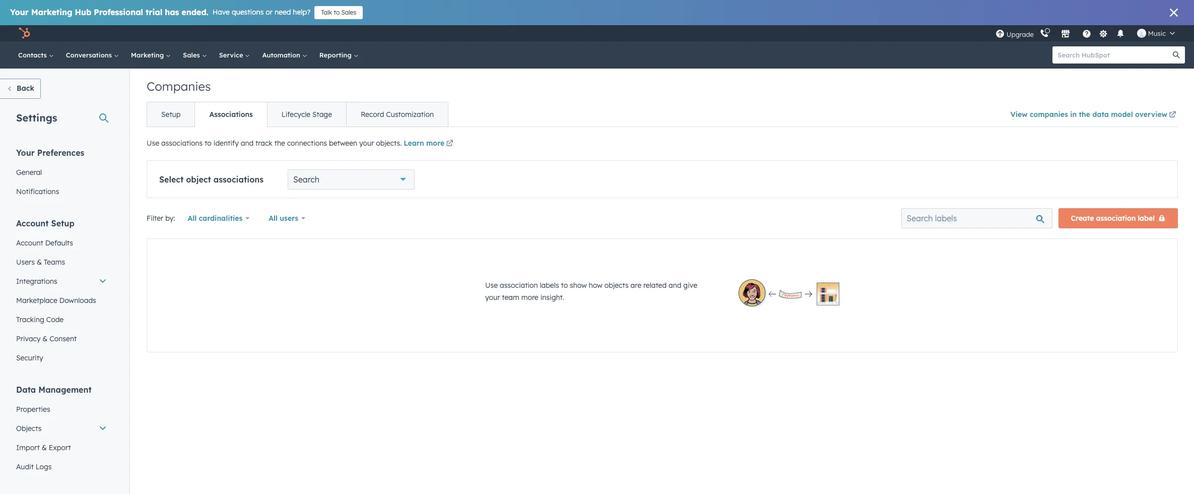 Task type: describe. For each thing, give the bounding box(es) containing it.
questions
[[232, 8, 264, 17]]

association for label
[[1097, 214, 1136, 223]]

create association label button
[[1059, 208, 1179, 228]]

associations
[[209, 110, 253, 119]]

properties
[[16, 405, 50, 414]]

0 horizontal spatial and
[[241, 139, 254, 148]]

hubspot image
[[18, 27, 30, 39]]

your inside use association labels to show how objects are related and give your team more insight.
[[485, 293, 500, 302]]

record
[[361, 110, 384, 119]]

between
[[329, 139, 357, 148]]

back
[[17, 84, 34, 93]]

trial
[[146, 7, 162, 17]]

your for your preferences
[[16, 148, 35, 158]]

marketing link
[[125, 41, 177, 69]]

talk to sales
[[321, 9, 357, 16]]

have
[[213, 8, 230, 17]]

1 vertical spatial to
[[205, 139, 212, 148]]

navigation containing setup
[[147, 102, 449, 127]]

create association label
[[1072, 214, 1155, 223]]

marketplace downloads link
[[10, 291, 113, 310]]

all cardinalities button
[[181, 208, 256, 228]]

import
[[16, 443, 40, 452]]

account setup
[[16, 218, 75, 228]]

calling icon image
[[1040, 29, 1050, 38]]

cardinalities
[[199, 214, 243, 223]]

integrations
[[16, 277, 57, 286]]

by:
[[165, 214, 175, 223]]

all users button
[[262, 208, 312, 228]]

use for use associations to identify and track the connections between your objects.
[[147, 139, 159, 148]]

learn
[[404, 139, 424, 148]]

related
[[644, 281, 667, 290]]

notifications image
[[1117, 30, 1126, 39]]

search button
[[1169, 46, 1186, 64]]

notifications button
[[1113, 25, 1130, 41]]

sales link
[[177, 41, 213, 69]]

marketplaces image
[[1062, 30, 1071, 39]]

use for use association labels to show how objects are related and give your team more insight.
[[485, 281, 498, 290]]

sales inside button
[[342, 9, 357, 16]]

privacy
[[16, 334, 41, 343]]

integrations button
[[10, 272, 113, 291]]

music button
[[1132, 25, 1182, 41]]

Search HubSpot search field
[[1053, 46, 1177, 64]]

companies
[[1030, 110, 1069, 119]]

upgrade image
[[996, 29, 1005, 39]]

lifecycle stage
[[282, 110, 332, 119]]

overview
[[1136, 110, 1168, 119]]

objects button
[[10, 419, 113, 438]]

view
[[1011, 110, 1028, 119]]

to inside use association labels to show how objects are related and give your team more insight.
[[561, 281, 568, 290]]

reporting
[[320, 51, 354, 59]]

insight.
[[541, 293, 565, 302]]

or
[[266, 8, 273, 17]]

setup inside navigation
[[161, 110, 181, 119]]

privacy & consent link
[[10, 329, 113, 348]]

1 horizontal spatial marketing
[[131, 51, 166, 59]]

0 horizontal spatial sales
[[183, 51, 202, 59]]

your preferences element
[[10, 147, 113, 201]]

objects.
[[376, 139, 402, 148]]

hub
[[75, 7, 91, 17]]

view companies in the data model overview
[[1011, 110, 1168, 119]]

security
[[16, 353, 43, 362]]

model
[[1112, 110, 1134, 119]]

code
[[46, 315, 64, 324]]

service
[[219, 51, 245, 59]]

preferences
[[37, 148, 84, 158]]

help?
[[293, 8, 311, 17]]

settings image
[[1100, 29, 1109, 39]]

general link
[[10, 163, 113, 182]]

automation
[[262, 51, 302, 59]]

Search labels search field
[[902, 208, 1053, 228]]

has
[[165, 7, 179, 17]]

and inside use association labels to show how objects are related and give your team more insight.
[[669, 281, 682, 290]]

view companies in the data model overview link
[[1011, 103, 1179, 127]]

help image
[[1083, 30, 1092, 39]]

security link
[[10, 348, 113, 368]]

close image
[[1171, 9, 1179, 17]]

1 vertical spatial associations
[[214, 174, 264, 185]]

reporting link
[[313, 41, 365, 69]]

tracking code link
[[10, 310, 113, 329]]

0 vertical spatial associations
[[161, 139, 203, 148]]

1 horizontal spatial the
[[1080, 110, 1091, 119]]

upgrade
[[1007, 30, 1034, 38]]

notifications link
[[10, 182, 113, 201]]

export
[[49, 443, 71, 452]]

your preferences
[[16, 148, 84, 158]]

connections
[[287, 139, 327, 148]]

search
[[293, 174, 320, 185]]

marketplace downloads
[[16, 296, 96, 305]]

professional
[[94, 7, 143, 17]]

settings
[[16, 111, 57, 124]]

need
[[275, 8, 291, 17]]

all for all users
[[269, 214, 278, 223]]

association for labels
[[500, 281, 538, 290]]

lifecycle stage link
[[267, 102, 346, 127]]

data management element
[[10, 384, 113, 476]]

properties link
[[10, 400, 113, 419]]

use association labels to show how objects are related and give your team more insight.
[[485, 281, 698, 302]]

data
[[1093, 110, 1110, 119]]



Task type: locate. For each thing, give the bounding box(es) containing it.
all right 'by:'
[[188, 214, 197, 223]]

sales right talk
[[342, 9, 357, 16]]

all users
[[269, 214, 299, 223]]

to inside talk to sales button
[[334, 9, 340, 16]]

import & export link
[[10, 438, 113, 457]]

account for account setup
[[16, 218, 49, 228]]

1 horizontal spatial association
[[1097, 214, 1136, 223]]

users & teams link
[[10, 253, 113, 272]]

teams
[[44, 258, 65, 267]]

notifications
[[16, 187, 59, 196]]

your left team in the left bottom of the page
[[485, 293, 500, 302]]

more inside learn more link
[[426, 139, 445, 148]]

automation link
[[256, 41, 313, 69]]

learn more
[[404, 139, 445, 148]]

1 vertical spatial &
[[43, 334, 48, 343]]

0 vertical spatial your
[[359, 139, 374, 148]]

audit
[[16, 462, 34, 471]]

0 horizontal spatial use
[[147, 139, 159, 148]]

& left the export
[[42, 443, 47, 452]]

1 horizontal spatial sales
[[342, 9, 357, 16]]

0 vertical spatial account
[[16, 218, 49, 228]]

marketing left 'hub'
[[31, 7, 72, 17]]

identify
[[214, 139, 239, 148]]

lifecycle
[[282, 110, 311, 119]]

0 vertical spatial your
[[10, 7, 29, 17]]

help button
[[1079, 25, 1096, 41]]

0 horizontal spatial more
[[426, 139, 445, 148]]

1 all from the left
[[188, 214, 197, 223]]

music
[[1149, 29, 1167, 37]]

sales
[[342, 9, 357, 16], [183, 51, 202, 59]]

conversations link
[[60, 41, 125, 69]]

2 account from the top
[[16, 238, 43, 248]]

1 horizontal spatial all
[[269, 214, 278, 223]]

tracking code
[[16, 315, 64, 324]]

your up the hubspot icon
[[10, 7, 29, 17]]

1 vertical spatial sales
[[183, 51, 202, 59]]

0 vertical spatial association
[[1097, 214, 1136, 223]]

record customization
[[361, 110, 434, 119]]

consent
[[50, 334, 77, 343]]

show
[[570, 281, 587, 290]]

account up users
[[16, 238, 43, 248]]

associations down setup link
[[161, 139, 203, 148]]

downloads
[[59, 296, 96, 305]]

conversations
[[66, 51, 114, 59]]

to right talk
[[334, 9, 340, 16]]

& for consent
[[43, 334, 48, 343]]

marketing
[[31, 7, 72, 17], [131, 51, 166, 59]]

and left track
[[241, 139, 254, 148]]

1 vertical spatial association
[[500, 281, 538, 290]]

greg robinson image
[[1138, 29, 1147, 38]]

associations down identify
[[214, 174, 264, 185]]

associations link
[[195, 102, 267, 127]]

marketing down trial
[[131, 51, 166, 59]]

1 vertical spatial and
[[669, 281, 682, 290]]

account setup element
[[10, 218, 113, 368]]

associations
[[161, 139, 203, 148], [214, 174, 264, 185]]

objects
[[605, 281, 629, 290]]

to left show
[[561, 281, 568, 290]]

1 vertical spatial your
[[485, 293, 500, 302]]

0 vertical spatial to
[[334, 9, 340, 16]]

2 all from the left
[[269, 214, 278, 223]]

contacts
[[18, 51, 49, 59]]

0 horizontal spatial associations
[[161, 139, 203, 148]]

the right in
[[1080, 110, 1091, 119]]

talk to sales button
[[315, 6, 363, 19]]

1 horizontal spatial and
[[669, 281, 682, 290]]

back link
[[0, 79, 41, 99]]

your for your marketing hub professional trial has ended. have questions or need help?
[[10, 7, 29, 17]]

label
[[1139, 214, 1155, 223]]

link opens in a new window image
[[447, 140, 454, 148]]

users
[[16, 258, 35, 267]]

your marketing hub professional trial has ended. have questions or need help?
[[10, 7, 311, 17]]

& right users
[[37, 258, 42, 267]]

1 vertical spatial account
[[16, 238, 43, 248]]

account for account defaults
[[16, 238, 43, 248]]

link opens in a new window image
[[1170, 109, 1177, 121], [1170, 111, 1177, 119], [447, 138, 454, 150]]

1 horizontal spatial associations
[[214, 174, 264, 185]]

account up account defaults
[[16, 218, 49, 228]]

0 horizontal spatial marketing
[[31, 7, 72, 17]]

0 horizontal spatial all
[[188, 214, 197, 223]]

your up the general
[[16, 148, 35, 158]]

data
[[16, 385, 36, 395]]

1 horizontal spatial more
[[522, 293, 539, 302]]

defaults
[[45, 238, 73, 248]]

in
[[1071, 110, 1077, 119]]

1 horizontal spatial use
[[485, 281, 498, 290]]

& for export
[[42, 443, 47, 452]]

all
[[188, 214, 197, 223], [269, 214, 278, 223]]

0 vertical spatial &
[[37, 258, 42, 267]]

setup
[[161, 110, 181, 119], [51, 218, 75, 228]]

2 vertical spatial to
[[561, 281, 568, 290]]

association left label
[[1097, 214, 1136, 223]]

record customization link
[[346, 102, 448, 127]]

account defaults
[[16, 238, 73, 248]]

hubspot link
[[12, 27, 38, 39]]

more inside use association labels to show how objects are related and give your team more insight.
[[522, 293, 539, 302]]

1 vertical spatial the
[[275, 139, 285, 148]]

search image
[[1174, 51, 1181, 58]]

tracking
[[16, 315, 44, 324]]

calling icon button
[[1036, 27, 1054, 40]]

users & teams
[[16, 258, 65, 267]]

filter
[[147, 214, 163, 223]]

1 vertical spatial marketing
[[131, 51, 166, 59]]

account inside account defaults link
[[16, 238, 43, 248]]

to left identify
[[205, 139, 212, 148]]

more
[[426, 139, 445, 148], [522, 293, 539, 302]]

use
[[147, 139, 159, 148], [485, 281, 498, 290]]

select object associations
[[159, 174, 264, 185]]

1 horizontal spatial to
[[334, 9, 340, 16]]

0 horizontal spatial to
[[205, 139, 212, 148]]

0 horizontal spatial association
[[500, 281, 538, 290]]

0 horizontal spatial your
[[359, 139, 374, 148]]

settings link
[[1098, 28, 1111, 39]]

0 vertical spatial and
[[241, 139, 254, 148]]

0 horizontal spatial the
[[275, 139, 285, 148]]

your left objects.
[[359, 139, 374, 148]]

0 vertical spatial more
[[426, 139, 445, 148]]

navigation
[[147, 102, 449, 127]]

create
[[1072, 214, 1095, 223]]

0 vertical spatial the
[[1080, 110, 1091, 119]]

0 horizontal spatial setup
[[51, 218, 75, 228]]

object
[[186, 174, 211, 185]]

& right privacy
[[43, 334, 48, 343]]

contacts link
[[12, 41, 60, 69]]

1 horizontal spatial your
[[485, 293, 500, 302]]

& inside data management element
[[42, 443, 47, 452]]

marketplaces button
[[1056, 25, 1077, 41]]

are
[[631, 281, 642, 290]]

all cardinalities
[[188, 214, 243, 223]]

menu
[[995, 25, 1183, 41]]

the right track
[[275, 139, 285, 148]]

labels
[[540, 281, 559, 290]]

1 account from the top
[[16, 218, 49, 228]]

all inside popup button
[[188, 214, 197, 223]]

users
[[280, 214, 299, 223]]

all inside popup button
[[269, 214, 278, 223]]

use inside use association labels to show how objects are related and give your team more insight.
[[485, 281, 498, 290]]

1 vertical spatial your
[[16, 148, 35, 158]]

service link
[[213, 41, 256, 69]]

0 vertical spatial marketing
[[31, 7, 72, 17]]

2 vertical spatial &
[[42, 443, 47, 452]]

learn more link
[[404, 138, 455, 150]]

association inside button
[[1097, 214, 1136, 223]]

0 vertical spatial sales
[[342, 9, 357, 16]]

association up team in the left bottom of the page
[[500, 281, 538, 290]]

0 vertical spatial use
[[147, 139, 159, 148]]

all for all cardinalities
[[188, 214, 197, 223]]

association inside use association labels to show how objects are related and give your team more insight.
[[500, 281, 538, 290]]

1 vertical spatial use
[[485, 281, 498, 290]]

all left 'users'
[[269, 214, 278, 223]]

import & export
[[16, 443, 71, 452]]

filter by:
[[147, 214, 175, 223]]

setup link
[[147, 102, 195, 127]]

setup up account defaults link
[[51, 218, 75, 228]]

more right team in the left bottom of the page
[[522, 293, 539, 302]]

sales up companies
[[183, 51, 202, 59]]

companies
[[147, 79, 211, 94]]

1 horizontal spatial setup
[[161, 110, 181, 119]]

and left give
[[669, 281, 682, 290]]

menu containing music
[[995, 25, 1183, 41]]

0 vertical spatial setup
[[161, 110, 181, 119]]

how
[[589, 281, 603, 290]]

customization
[[386, 110, 434, 119]]

more left link opens in a new window icon
[[426, 139, 445, 148]]

2 horizontal spatial to
[[561, 281, 568, 290]]

setup down companies
[[161, 110, 181, 119]]

track
[[256, 139, 273, 148]]

audit logs
[[16, 462, 52, 471]]

&
[[37, 258, 42, 267], [43, 334, 48, 343], [42, 443, 47, 452]]

& for teams
[[37, 258, 42, 267]]

1 vertical spatial setup
[[51, 218, 75, 228]]

1 vertical spatial more
[[522, 293, 539, 302]]

and
[[241, 139, 254, 148], [669, 281, 682, 290]]

stage
[[313, 110, 332, 119]]

general
[[16, 168, 42, 177]]



Task type: vqa. For each thing, say whether or not it's contained in the screenshot.
2nd rubyanndersson@gmail.com
no



